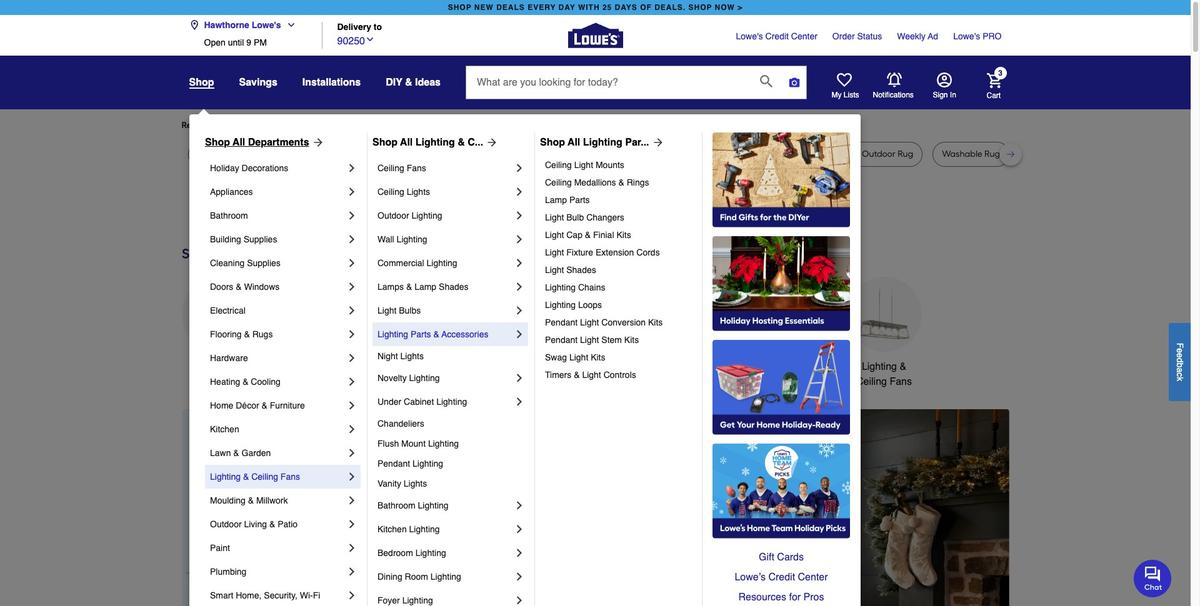 Task type: describe. For each thing, give the bounding box(es) containing it.
lamps & lamp shades link
[[378, 275, 513, 299]]

chevron right image for bathroom lighting
[[513, 500, 526, 512]]

home décor & furniture
[[210, 401, 305, 411]]

room
[[405, 572, 428, 582]]

3 area from the left
[[769, 149, 788, 159]]

and for allen and roth rug
[[644, 149, 660, 159]]

moulding & millwork
[[210, 496, 288, 506]]

now
[[715, 3, 735, 12]]

credit for lowe's
[[766, 31, 789, 41]]

chevron right image for hardware
[[346, 352, 358, 365]]

ceiling inside lighting & ceiling fans link
[[252, 472, 278, 482]]

kitchen for kitchen lighting
[[378, 525, 407, 535]]

lighting & ceiling fans button
[[847, 277, 922, 390]]

allen for allen and roth area rug
[[497, 149, 516, 159]]

sign in
[[933, 91, 957, 99]]

all for shop all lighting par...
[[568, 137, 581, 148]]

light left cap
[[545, 230, 564, 240]]

1 area from the left
[[320, 149, 338, 159]]

chevron right image for lighting parts & accessories
[[513, 328, 526, 341]]

f
[[1176, 343, 1186, 348]]

bedroom
[[378, 549, 413, 559]]

lowe's home improvement lists image
[[837, 73, 852, 88]]

my
[[832, 91, 842, 99]]

appliances button
[[182, 277, 257, 375]]

sign
[[933, 91, 948, 99]]

pendant light stem kits
[[545, 335, 639, 345]]

commercial lighting
[[378, 258, 458, 268]]

pendant for pendant light conversion kits
[[545, 318, 578, 328]]

building
[[210, 235, 241, 245]]

pendant light conversion kits
[[545, 318, 663, 328]]

ceiling light mounts
[[545, 160, 625, 170]]

night lights
[[378, 351, 424, 361]]

& inside "lighting & ceiling fans"
[[900, 361, 907, 373]]

suggestions
[[343, 120, 392, 131]]

millwork
[[256, 496, 288, 506]]

washable for washable area rug
[[727, 149, 767, 159]]

arrow right image for shop all lighting par...
[[650, 136, 665, 149]]

holiday hosting essentials. image
[[713, 236, 851, 331]]

kitchen for kitchen faucets
[[469, 361, 502, 373]]

chevron right image for building supplies
[[346, 233, 358, 246]]

9
[[247, 38, 251, 48]]

all for shop all lighting & c...
[[400, 137, 413, 148]]

wi-
[[300, 591, 313, 601]]

chevron right image for lighting & ceiling fans
[[346, 471, 358, 483]]

chevron right image for lamps & lamp shades
[[513, 281, 526, 293]]

cleaning
[[210, 258, 245, 268]]

under cabinet lighting
[[378, 397, 467, 407]]

lamp parts
[[545, 195, 590, 205]]

1 shop from the left
[[448, 3, 472, 12]]

more
[[320, 120, 341, 131]]

shop button
[[189, 76, 214, 89]]

ideas
[[415, 77, 441, 88]]

lighting chains link
[[545, 279, 694, 296]]

light left tools
[[583, 370, 602, 380]]

timers & light controls
[[545, 370, 637, 380]]

hawthorne lowe's button
[[189, 13, 301, 38]]

a
[[1176, 368, 1186, 373]]

chevron right image for dining room lighting
[[513, 571, 526, 584]]

kitchen link
[[210, 418, 346, 442]]

more suggestions for you
[[320, 120, 421, 131]]

christmas decorations
[[383, 361, 436, 388]]

washable for washable rug
[[943, 149, 983, 159]]

furniture
[[385, 149, 420, 159]]

lowe's for lowe's pro
[[954, 31, 981, 41]]

lowe's home improvement cart image
[[987, 73, 1002, 88]]

my lists link
[[832, 73, 860, 100]]

get your home holiday-ready. image
[[713, 340, 851, 435]]

light left 'stem'
[[580, 335, 599, 345]]

light cap & finial kits link
[[545, 226, 694, 244]]

find gifts for the diyer. image
[[713, 133, 851, 228]]

shop for shop all departments
[[205, 137, 230, 148]]

cords
[[637, 248, 660, 258]]

with
[[578, 3, 600, 12]]

chevron right image for cleaning supplies
[[346, 257, 358, 270]]

lawn & garden
[[210, 448, 271, 458]]

2 e from the top
[[1176, 353, 1186, 358]]

open until 9 pm
[[204, 38, 267, 48]]

light bulb changers link
[[545, 209, 694, 226]]

light up timers & light controls
[[570, 353, 589, 363]]

hawthorne lowe's
[[204, 20, 281, 30]]

chevron right image for outdoor living & patio
[[346, 518, 358, 531]]

smart for smart home
[[762, 361, 788, 373]]

rugs
[[252, 330, 273, 340]]

home inside button
[[791, 361, 818, 373]]

shop for shop all lighting & c...
[[373, 137, 398, 148]]

shop all lighting & c...
[[373, 137, 484, 148]]

3
[[999, 69, 1003, 78]]

weekly ad
[[898, 31, 939, 41]]

ceiling for ceiling light mounts
[[545, 160, 572, 170]]

0 vertical spatial lamp
[[545, 195, 567, 205]]

chandeliers link
[[378, 414, 526, 434]]

decorations for holiday
[[242, 163, 289, 173]]

moulding
[[210, 496, 246, 506]]

foyer
[[378, 596, 400, 606]]

outdoor
[[863, 149, 896, 159]]

search image
[[761, 75, 773, 87]]

heating
[[210, 377, 240, 387]]

dining room lighting link
[[378, 565, 513, 589]]

kits inside swag light kits link
[[591, 353, 606, 363]]

chevron right image for wall lighting
[[513, 233, 526, 246]]

bedroom lighting link
[[378, 542, 513, 565]]

outdoor for outdoor lighting
[[378, 211, 409, 221]]

chevron right image for heating & cooling
[[346, 376, 358, 388]]

cooling
[[251, 377, 281, 387]]

flush
[[378, 439, 399, 449]]

day
[[559, 3, 576, 12]]

arrow right image for shop all departments
[[309, 136, 324, 149]]

extension
[[596, 248, 634, 258]]

chevron right image for outdoor lighting
[[513, 210, 526, 222]]

you for more suggestions for you
[[407, 120, 421, 131]]

lighting loops link
[[545, 296, 694, 314]]

5 rug from the left
[[578, 149, 594, 159]]

shop 25 days of deals by category image
[[182, 243, 1010, 264]]

1 rug from the left
[[197, 149, 213, 159]]

chevron right image for electrical
[[346, 305, 358, 317]]

0 horizontal spatial bathroom
[[210, 211, 248, 221]]

doors & windows link
[[210, 275, 346, 299]]

ceiling for ceiling fans
[[378, 163, 405, 173]]

chevron right image for kitchen lighting
[[513, 523, 526, 536]]

flush mount lighting
[[378, 439, 459, 449]]

0 horizontal spatial lamp
[[415, 282, 437, 292]]

center for lowe's credit center
[[792, 31, 818, 41]]

cleaning supplies
[[210, 258, 281, 268]]

lighting & ceiling fans link
[[210, 465, 346, 489]]

fans inside button
[[890, 376, 912, 388]]

ceiling lights link
[[378, 180, 513, 204]]

Search Query text field
[[467, 66, 750, 99]]

chains
[[578, 283, 606, 293]]

par...
[[626, 137, 650, 148]]

rug rug
[[258, 149, 291, 159]]

for inside resources for pros link
[[790, 592, 801, 604]]

chevron right image for doors & windows
[[346, 281, 358, 293]]

arrow right image
[[987, 519, 999, 532]]

center for lowe's credit center
[[798, 572, 828, 584]]

chevron right image for foyer lighting
[[513, 595, 526, 607]]

0 horizontal spatial shades
[[439, 282, 469, 292]]

deals.
[[655, 3, 686, 12]]

loops
[[578, 300, 602, 310]]

2 area from the left
[[557, 149, 576, 159]]

lowe's home team holiday picks. image
[[713, 444, 851, 539]]

chevron right image for smart home, security, wi-fi
[[346, 590, 358, 602]]

patio
[[278, 520, 298, 530]]

lowe's pro
[[954, 31, 1002, 41]]

mounts
[[596, 160, 625, 170]]

equipment
[[576, 376, 623, 388]]

christmas decorations button
[[372, 277, 447, 390]]

f e e d b a c k
[[1176, 343, 1186, 381]]

for for searches
[[282, 120, 294, 131]]

appliances link
[[210, 180, 346, 204]]

chevron right image for commercial lighting
[[513, 257, 526, 270]]

cards
[[778, 552, 804, 564]]

8 rug from the left
[[898, 149, 914, 159]]

installations
[[303, 77, 361, 88]]

supplies for building supplies
[[244, 235, 277, 245]]

chevron right image for under cabinet lighting
[[513, 396, 526, 408]]

lawn
[[210, 448, 231, 458]]

furniture
[[270, 401, 305, 411]]

pendant for pendant lighting
[[378, 459, 410, 469]]

outdoor tools & equipment
[[564, 361, 635, 388]]

lighting inside "lighting & ceiling fans"
[[862, 361, 897, 373]]

90250
[[337, 35, 365, 47]]

until
[[228, 38, 244, 48]]

light shades
[[545, 265, 596, 275]]

diy & ideas button
[[386, 71, 441, 94]]

smart home, security, wi-fi
[[210, 591, 320, 601]]

2 rug from the left
[[258, 149, 273, 159]]



Task type: vqa. For each thing, say whether or not it's contained in the screenshot.
chevron right image corresponding to Foyer Lighting
yes



Task type: locate. For each thing, give the bounding box(es) containing it.
1 horizontal spatial arrow right image
[[484, 136, 499, 149]]

ceiling for ceiling lights
[[378, 187, 405, 197]]

arrow right image inside shop all departments link
[[309, 136, 324, 149]]

lights up outdoor lighting
[[407, 187, 430, 197]]

searches
[[244, 120, 280, 131]]

kits down pendant light stem kits
[[591, 353, 606, 363]]

appliances
[[210, 187, 253, 197], [195, 361, 244, 373]]

delivery to
[[337, 22, 382, 32]]

shades down commercial lighting link on the top left of page
[[439, 282, 469, 292]]

2 horizontal spatial for
[[790, 592, 801, 604]]

2 vertical spatial fans
[[281, 472, 300, 482]]

supplies for cleaning supplies
[[247, 258, 281, 268]]

1 vertical spatial lighting & ceiling fans
[[210, 472, 300, 482]]

building supplies
[[210, 235, 277, 245]]

ceiling for ceiling medallions & rings
[[545, 178, 572, 188]]

e up b
[[1176, 353, 1186, 358]]

kits right conversion
[[649, 318, 663, 328]]

1 horizontal spatial area
[[557, 149, 576, 159]]

chevron right image for flooring & rugs
[[346, 328, 358, 341]]

swag light kits link
[[545, 349, 694, 367]]

0 horizontal spatial area
[[320, 149, 338, 159]]

home,
[[236, 591, 262, 601]]

3 shop from the left
[[540, 137, 565, 148]]

lighting & ceiling fans inside the lighting & ceiling fans button
[[857, 361, 912, 388]]

3 rug from the left
[[275, 149, 291, 159]]

lights down pendant lighting
[[404, 479, 427, 489]]

lowe's home improvement account image
[[937, 73, 952, 88]]

0 horizontal spatial for
[[282, 120, 294, 131]]

1 vertical spatial fans
[[890, 376, 912, 388]]

2 you from the left
[[407, 120, 421, 131]]

1 roth from the left
[[537, 149, 555, 159]]

0 horizontal spatial decorations
[[242, 163, 289, 173]]

2 roth from the left
[[662, 149, 680, 159]]

shop new deals every day with 25 days of deals. shop now > link
[[446, 0, 746, 15]]

1 horizontal spatial shop
[[373, 137, 398, 148]]

kits down "light bulb changers" link
[[617, 230, 632, 240]]

0 horizontal spatial washable
[[727, 149, 767, 159]]

0 horizontal spatial smart
[[210, 591, 234, 601]]

0 vertical spatial decorations
[[242, 163, 289, 173]]

kitchen left faucets
[[469, 361, 502, 373]]

smart
[[762, 361, 788, 373], [210, 591, 234, 601]]

1 horizontal spatial chevron down image
[[365, 34, 375, 44]]

swag light kits
[[545, 353, 606, 363]]

night lights link
[[378, 346, 526, 367]]

2 arrow right image from the left
[[484, 136, 499, 149]]

arrow right image up ceiling light mounts 'link'
[[650, 136, 665, 149]]

2 vertical spatial pendant
[[378, 459, 410, 469]]

0 horizontal spatial chevron down image
[[281, 20, 296, 30]]

light bulb changers
[[545, 213, 625, 223]]

shades down the fixture
[[567, 265, 596, 275]]

pendant up swag in the left bottom of the page
[[545, 335, 578, 345]]

0 vertical spatial appliances
[[210, 187, 253, 197]]

arrow right image
[[309, 136, 324, 149], [484, 136, 499, 149], [650, 136, 665, 149]]

diy & ideas
[[386, 77, 441, 88]]

light left bulbs
[[378, 306, 397, 316]]

cleaning supplies link
[[210, 251, 346, 275]]

all up ceiling light mounts
[[568, 137, 581, 148]]

recommended searches for you heading
[[182, 119, 1010, 132]]

foyer lighting
[[378, 596, 433, 606]]

0 horizontal spatial roth
[[537, 149, 555, 159]]

bulbs
[[399, 306, 421, 316]]

camera image
[[789, 76, 801, 89]]

1 and from the left
[[518, 149, 535, 159]]

kitchen for kitchen
[[210, 425, 239, 435]]

all down recommended searches for you
[[233, 137, 245, 148]]

kitchen faucets button
[[467, 277, 542, 375]]

50 percent off all artificial christmas trees, holiday lights and more. image
[[404, 410, 1010, 607]]

2 horizontal spatial bathroom
[[673, 361, 716, 373]]

light up lighting chains
[[545, 265, 564, 275]]

9 rug from the left
[[985, 149, 1001, 159]]

0 horizontal spatial allen
[[497, 149, 516, 159]]

0 vertical spatial bathroom
[[210, 211, 248, 221]]

1 vertical spatial pendant
[[545, 335, 578, 345]]

chevron right image for plumbing
[[346, 566, 358, 579]]

2 horizontal spatial outdoor
[[564, 361, 600, 373]]

for up the furniture
[[394, 120, 405, 131]]

kits inside "light cap & finial kits" link
[[617, 230, 632, 240]]

1 horizontal spatial roth
[[662, 149, 680, 159]]

allen for allen and roth rug
[[622, 149, 642, 159]]

outdoor for outdoor living & patio
[[210, 520, 242, 530]]

pendant down lighting loops
[[545, 318, 578, 328]]

e up d
[[1176, 348, 1186, 353]]

1 horizontal spatial shop
[[689, 3, 713, 12]]

decorations down christmas
[[383, 376, 436, 388]]

1 horizontal spatial lowe's
[[736, 31, 763, 41]]

1 vertical spatial outdoor
[[564, 361, 600, 373]]

parts up "bulb"
[[570, 195, 590, 205]]

90250 button
[[337, 32, 375, 49]]

ceiling inside "lighting & ceiling fans"
[[857, 376, 887, 388]]

6 rug from the left
[[682, 149, 698, 159]]

light shades link
[[545, 261, 694, 279]]

0 horizontal spatial and
[[518, 149, 535, 159]]

outdoor down moulding
[[210, 520, 242, 530]]

0 horizontal spatial outdoor
[[210, 520, 242, 530]]

ceiling inside ceiling lights link
[[378, 187, 405, 197]]

0 vertical spatial credit
[[766, 31, 789, 41]]

shop
[[189, 77, 214, 88]]

1 vertical spatial credit
[[769, 572, 796, 584]]

center up pros
[[798, 572, 828, 584]]

0 horizontal spatial home
[[210, 401, 234, 411]]

1 e from the top
[[1176, 348, 1186, 353]]

chat invite button image
[[1135, 560, 1173, 598]]

0 vertical spatial kitchen
[[469, 361, 502, 373]]

light fixture extension cords link
[[545, 244, 694, 261]]

supplies inside 'cleaning supplies' link
[[247, 258, 281, 268]]

1 horizontal spatial lighting & ceiling fans
[[857, 361, 912, 388]]

parts for lighting
[[411, 330, 431, 340]]

0 vertical spatial center
[[792, 31, 818, 41]]

1 vertical spatial center
[[798, 572, 828, 584]]

credit inside 'link'
[[769, 572, 796, 584]]

living
[[244, 520, 267, 530]]

2 washable from the left
[[943, 149, 983, 159]]

outdoor for outdoor tools & equipment
[[564, 361, 600, 373]]

ceiling inside ceiling light mounts 'link'
[[545, 160, 572, 170]]

arrow right image inside shop all lighting par... link
[[650, 136, 665, 149]]

kitchen inside kitchen link
[[210, 425, 239, 435]]

2 horizontal spatial shop
[[540, 137, 565, 148]]

appliances up 'heating'
[[195, 361, 244, 373]]

novelty lighting
[[378, 373, 440, 383]]

1 horizontal spatial bathroom
[[378, 501, 416, 511]]

pendant up vanity on the bottom left of page
[[378, 459, 410, 469]]

0 vertical spatial fans
[[407, 163, 426, 173]]

for inside more suggestions for you link
[[394, 120, 405, 131]]

2 horizontal spatial fans
[[890, 376, 912, 388]]

2 horizontal spatial kitchen
[[469, 361, 502, 373]]

tools
[[603, 361, 626, 373]]

1 vertical spatial home
[[210, 401, 234, 411]]

0 horizontal spatial lowe's
[[252, 20, 281, 30]]

shop for shop all lighting par...
[[540, 137, 565, 148]]

stem
[[602, 335, 622, 345]]

0 vertical spatial pendant
[[545, 318, 578, 328]]

roth
[[537, 149, 555, 159], [662, 149, 680, 159]]

all
[[233, 137, 245, 148], [400, 137, 413, 148], [568, 137, 581, 148]]

smart inside button
[[762, 361, 788, 373]]

kits down conversion
[[625, 335, 639, 345]]

kits inside pendant light stem kits link
[[625, 335, 639, 345]]

for left pros
[[790, 592, 801, 604]]

lighting & ceiling fans inside lighting & ceiling fans link
[[210, 472, 300, 482]]

4 rug from the left
[[341, 149, 356, 159]]

décor
[[236, 401, 259, 411]]

novelty
[[378, 373, 407, 383]]

2 vertical spatial bathroom
[[378, 501, 416, 511]]

1 you from the left
[[296, 120, 310, 131]]

appliances inside button
[[195, 361, 244, 373]]

you
[[296, 120, 310, 131], [407, 120, 421, 131]]

2 vertical spatial outdoor
[[210, 520, 242, 530]]

decorations inside button
[[383, 376, 436, 388]]

0 horizontal spatial arrow right image
[[309, 136, 324, 149]]

fi
[[313, 591, 320, 601]]

1 horizontal spatial you
[[407, 120, 421, 131]]

center left order
[[792, 31, 818, 41]]

1 horizontal spatial and
[[644, 149, 660, 159]]

decorations down rug rug
[[242, 163, 289, 173]]

0 vertical spatial smart
[[762, 361, 788, 373]]

kits inside pendant light conversion kits link
[[649, 318, 663, 328]]

flooring & rugs
[[210, 330, 273, 340]]

1 vertical spatial lights
[[401, 351, 424, 361]]

ceiling inside ceiling medallions & rings link
[[545, 178, 572, 188]]

0 horizontal spatial kitchen
[[210, 425, 239, 435]]

lowe's home improvement notification center image
[[887, 72, 902, 87]]

light left "bulb"
[[545, 213, 564, 223]]

0 vertical spatial lighting & ceiling fans
[[857, 361, 912, 388]]

smart for smart home, security, wi-fi
[[210, 591, 234, 601]]

2 and from the left
[[644, 149, 660, 159]]

hardware
[[210, 353, 248, 363]]

ceiling inside ceiling fans link
[[378, 163, 405, 173]]

pendant for pendant light stem kits
[[545, 335, 578, 345]]

flooring & rugs link
[[210, 323, 346, 346]]

roth for area
[[537, 149, 555, 159]]

shop up allen and roth area rug
[[540, 137, 565, 148]]

credit
[[766, 31, 789, 41], [769, 572, 796, 584]]

outdoor up equipment
[[564, 361, 600, 373]]

chevron right image for appliances
[[346, 186, 358, 198]]

supplies inside building supplies 'link'
[[244, 235, 277, 245]]

arrow left image
[[414, 519, 427, 532]]

gift cards
[[759, 552, 804, 564]]

chevron right image
[[346, 186, 358, 198], [513, 186, 526, 198], [513, 210, 526, 222], [346, 257, 358, 270], [513, 257, 526, 270], [346, 281, 358, 293], [513, 281, 526, 293], [346, 328, 358, 341], [513, 372, 526, 385], [346, 376, 358, 388], [513, 396, 526, 408], [346, 400, 358, 412], [346, 447, 358, 460], [346, 471, 358, 483], [346, 542, 358, 555], [513, 547, 526, 560], [346, 590, 358, 602], [513, 595, 526, 607]]

decorations inside 'link'
[[242, 163, 289, 173]]

cap
[[567, 230, 583, 240]]

1 horizontal spatial fans
[[407, 163, 426, 173]]

light inside 'link'
[[545, 265, 564, 275]]

0 vertical spatial parts
[[570, 195, 590, 205]]

kitchen inside kitchen faucets button
[[469, 361, 502, 373]]

lowe's wishes you and your family a happy hanukkah. image
[[182, 200, 1010, 231]]

kitchen inside kitchen lighting link
[[378, 525, 407, 535]]

2 allen from the left
[[622, 149, 642, 159]]

1 all from the left
[[233, 137, 245, 148]]

2 vertical spatial kitchen
[[378, 525, 407, 535]]

arrow right image down more
[[309, 136, 324, 149]]

lowe's inside button
[[252, 20, 281, 30]]

you up shop all lighting & c...
[[407, 120, 421, 131]]

credit for lowe's
[[769, 572, 796, 584]]

1 horizontal spatial decorations
[[383, 376, 436, 388]]

2 shop from the left
[[689, 3, 713, 12]]

chevron right image for ceiling fans
[[513, 162, 526, 174]]

2 shop from the left
[[373, 137, 398, 148]]

lights for night lights
[[401, 351, 424, 361]]

all inside shop all departments link
[[233, 137, 245, 148]]

2 horizontal spatial arrow right image
[[650, 136, 665, 149]]

chevron down image inside 90250 button
[[365, 34, 375, 44]]

lamp
[[545, 195, 567, 205], [415, 282, 437, 292]]

1 vertical spatial smart
[[210, 591, 234, 601]]

heating & cooling
[[210, 377, 281, 387]]

light up light shades
[[545, 248, 564, 258]]

shop all departments link
[[205, 135, 324, 150]]

bathroom inside button
[[673, 361, 716, 373]]

bulb
[[567, 213, 584, 223]]

0 horizontal spatial fans
[[281, 472, 300, 482]]

supplies up cleaning supplies
[[244, 235, 277, 245]]

0 horizontal spatial shop
[[205, 137, 230, 148]]

roth for rug
[[662, 149, 680, 159]]

chevron right image for holiday decorations
[[346, 162, 358, 174]]

1 vertical spatial kitchen
[[210, 425, 239, 435]]

flush mount lighting link
[[378, 434, 526, 454]]

1 horizontal spatial for
[[394, 120, 405, 131]]

0 horizontal spatial lighting & ceiling fans
[[210, 472, 300, 482]]

1 horizontal spatial lamp
[[545, 195, 567, 205]]

1 horizontal spatial parts
[[570, 195, 590, 205]]

lowe's down >
[[736, 31, 763, 41]]

None search field
[[466, 66, 807, 111]]

lowe's home improvement logo image
[[568, 8, 623, 63]]

you left more
[[296, 120, 310, 131]]

2 vertical spatial lights
[[404, 479, 427, 489]]

2 horizontal spatial all
[[568, 137, 581, 148]]

0 vertical spatial home
[[791, 361, 818, 373]]

kitchen up bedroom
[[378, 525, 407, 535]]

shop left 'now'
[[689, 3, 713, 12]]

1 horizontal spatial smart
[[762, 361, 788, 373]]

allen down par...
[[622, 149, 642, 159]]

heating & cooling link
[[210, 370, 346, 394]]

shop down more suggestions for you link on the top
[[373, 137, 398, 148]]

1 horizontal spatial outdoor
[[378, 211, 409, 221]]

lists
[[844, 91, 860, 99]]

shop up '5x8'
[[205, 137, 230, 148]]

1 vertical spatial shades
[[439, 282, 469, 292]]

credit up the search image
[[766, 31, 789, 41]]

25 days of deals. don't miss deals every day. same-day delivery on in-stock orders placed by 2 p m. image
[[182, 410, 384, 607]]

allen right desk
[[497, 149, 516, 159]]

you for recommended searches for you
[[296, 120, 310, 131]]

parts down bulbs
[[411, 330, 431, 340]]

light up medallions
[[575, 160, 594, 170]]

0 vertical spatial lights
[[407, 187, 430, 197]]

all inside shop all lighting par... link
[[568, 137, 581, 148]]

1 allen from the left
[[497, 149, 516, 159]]

scroll to item #3 image
[[703, 605, 736, 607]]

light
[[575, 160, 594, 170], [545, 213, 564, 223], [545, 230, 564, 240], [545, 248, 564, 258], [545, 265, 564, 275], [378, 306, 397, 316], [580, 318, 599, 328], [580, 335, 599, 345], [570, 353, 589, 363], [583, 370, 602, 380]]

lights up novelty lighting
[[401, 351, 424, 361]]

vanity
[[378, 479, 401, 489]]

lamp up "bulb"
[[545, 195, 567, 205]]

bathroom button
[[657, 277, 732, 375]]

holiday decorations
[[210, 163, 289, 173]]

timers
[[545, 370, 572, 380]]

1 arrow right image from the left
[[309, 136, 324, 149]]

0 vertical spatial outdoor
[[378, 211, 409, 221]]

3 all from the left
[[568, 137, 581, 148]]

for for suggestions
[[394, 120, 405, 131]]

lowe's for lowe's credit center
[[736, 31, 763, 41]]

for up departments
[[282, 120, 294, 131]]

more suggestions for you link
[[320, 119, 431, 132]]

1 horizontal spatial washable
[[943, 149, 983, 159]]

0 horizontal spatial shop
[[448, 3, 472, 12]]

new
[[475, 3, 494, 12]]

chevron right image for home décor & furniture
[[346, 400, 358, 412]]

1 vertical spatial bathroom
[[673, 361, 716, 373]]

>
[[738, 3, 743, 12]]

recommended
[[182, 120, 242, 131]]

lighting chains
[[545, 283, 606, 293]]

chevron right image for bathroom
[[346, 210, 358, 222]]

pendant lighting link
[[378, 454, 526, 474]]

chevron right image for moulding & millwork
[[346, 495, 358, 507]]

0 horizontal spatial you
[[296, 120, 310, 131]]

dining room lighting
[[378, 572, 461, 582]]

open
[[204, 38, 226, 48]]

3 arrow right image from the left
[[650, 136, 665, 149]]

2 horizontal spatial lowe's
[[954, 31, 981, 41]]

0 horizontal spatial parts
[[411, 330, 431, 340]]

0 vertical spatial chevron down image
[[281, 20, 296, 30]]

1 vertical spatial appliances
[[195, 361, 244, 373]]

chevron right image for lawn & garden
[[346, 447, 358, 460]]

all up the furniture
[[400, 137, 413, 148]]

outdoor inside the 'outdoor tools & equipment'
[[564, 361, 600, 373]]

2 horizontal spatial area
[[769, 149, 788, 159]]

chevron right image for kitchen
[[346, 423, 358, 436]]

bathroom
[[210, 211, 248, 221], [673, 361, 716, 373], [378, 501, 416, 511]]

lowe's left pro
[[954, 31, 981, 41]]

arrow right image right desk
[[484, 136, 499, 149]]

parts for lamp
[[570, 195, 590, 205]]

outdoor up wall
[[378, 211, 409, 221]]

0 vertical spatial shades
[[567, 265, 596, 275]]

chevron right image for ceiling lights
[[513, 186, 526, 198]]

arrow right image inside shop all lighting & c... link
[[484, 136, 499, 149]]

night
[[378, 351, 398, 361]]

shades inside 'link'
[[567, 265, 596, 275]]

deals
[[497, 3, 525, 12]]

chevron right image
[[346, 162, 358, 174], [513, 162, 526, 174], [346, 210, 358, 222], [346, 233, 358, 246], [513, 233, 526, 246], [346, 305, 358, 317], [513, 305, 526, 317], [513, 328, 526, 341], [346, 352, 358, 365], [346, 423, 358, 436], [346, 495, 358, 507], [513, 500, 526, 512], [346, 518, 358, 531], [513, 523, 526, 536], [346, 566, 358, 579], [513, 571, 526, 584]]

light bulbs link
[[378, 299, 513, 323]]

chevron right image for light bulbs
[[513, 305, 526, 317]]

1 vertical spatial supplies
[[247, 258, 281, 268]]

lowe's
[[252, 20, 281, 30], [736, 31, 763, 41], [954, 31, 981, 41]]

light inside 'link'
[[575, 160, 594, 170]]

lights
[[407, 187, 430, 197], [401, 351, 424, 361], [404, 479, 427, 489]]

order status link
[[833, 30, 883, 43]]

lamp down commercial lighting
[[415, 282, 437, 292]]

roth up ceiling light mounts
[[537, 149, 555, 159]]

appliances down holiday
[[210, 187, 253, 197]]

& inside the 'outdoor tools & equipment'
[[629, 361, 635, 373]]

credit up resources for pros link
[[769, 572, 796, 584]]

1 shop from the left
[[205, 137, 230, 148]]

kitchen up the lawn
[[210, 425, 239, 435]]

pros
[[804, 592, 825, 604]]

all for shop all departments
[[233, 137, 245, 148]]

center inside 'link'
[[798, 572, 828, 584]]

1 vertical spatial lamp
[[415, 282, 437, 292]]

shop all lighting par...
[[540, 137, 650, 148]]

chevron down image
[[281, 20, 296, 30], [365, 34, 375, 44]]

all inside shop all lighting & c... link
[[400, 137, 413, 148]]

light down loops
[[580, 318, 599, 328]]

1 vertical spatial decorations
[[383, 376, 436, 388]]

days
[[615, 3, 638, 12]]

1 horizontal spatial shades
[[567, 265, 596, 275]]

and for allen and roth area rug
[[518, 149, 535, 159]]

outdoor lighting
[[378, 211, 443, 221]]

7 rug from the left
[[790, 149, 806, 159]]

paint
[[210, 543, 230, 554]]

lights for ceiling lights
[[407, 187, 430, 197]]

0 horizontal spatial all
[[233, 137, 245, 148]]

decorations for christmas
[[383, 376, 436, 388]]

lights for vanity lights
[[404, 479, 427, 489]]

ceiling fans link
[[378, 156, 513, 180]]

rings
[[627, 178, 650, 188]]

roth up ceiling medallions & rings link
[[662, 149, 680, 159]]

lowe's credit center
[[736, 31, 818, 41]]

arrow right image for shop all lighting & c...
[[484, 136, 499, 149]]

1 horizontal spatial all
[[400, 137, 413, 148]]

supplies up windows at the top left of page
[[247, 258, 281, 268]]

kitchen lighting
[[378, 525, 440, 535]]

outdoor living & patio
[[210, 520, 298, 530]]

0 vertical spatial supplies
[[244, 235, 277, 245]]

location image
[[189, 20, 199, 30]]

lighting & ceiling fans
[[857, 361, 912, 388], [210, 472, 300, 482]]

lighting
[[416, 137, 455, 148], [583, 137, 623, 148], [412, 211, 443, 221], [397, 235, 428, 245], [427, 258, 458, 268], [545, 283, 576, 293], [545, 300, 576, 310], [378, 330, 408, 340], [862, 361, 897, 373], [409, 373, 440, 383], [437, 397, 467, 407], [428, 439, 459, 449], [413, 459, 443, 469], [210, 472, 241, 482], [418, 501, 449, 511], [409, 525, 440, 535], [416, 549, 446, 559], [431, 572, 461, 582], [403, 596, 433, 606]]

fixture
[[567, 248, 594, 258]]

shop left new
[[448, 3, 472, 12]]

1 washable from the left
[[727, 149, 767, 159]]

1 vertical spatial chevron down image
[[365, 34, 375, 44]]

light bulbs
[[378, 306, 421, 316]]

1 horizontal spatial kitchen
[[378, 525, 407, 535]]

1 vertical spatial parts
[[411, 330, 431, 340]]

chevron right image for bedroom lighting
[[513, 547, 526, 560]]

swag
[[545, 353, 567, 363]]

bathroom link
[[210, 204, 346, 228]]

1 horizontal spatial home
[[791, 361, 818, 373]]

lowe's up pm
[[252, 20, 281, 30]]

2 all from the left
[[400, 137, 413, 148]]

chevron right image for novelty lighting
[[513, 372, 526, 385]]

lowe's credit center
[[735, 572, 828, 584]]

chevron right image for paint
[[346, 542, 358, 555]]

1 horizontal spatial allen
[[622, 149, 642, 159]]



